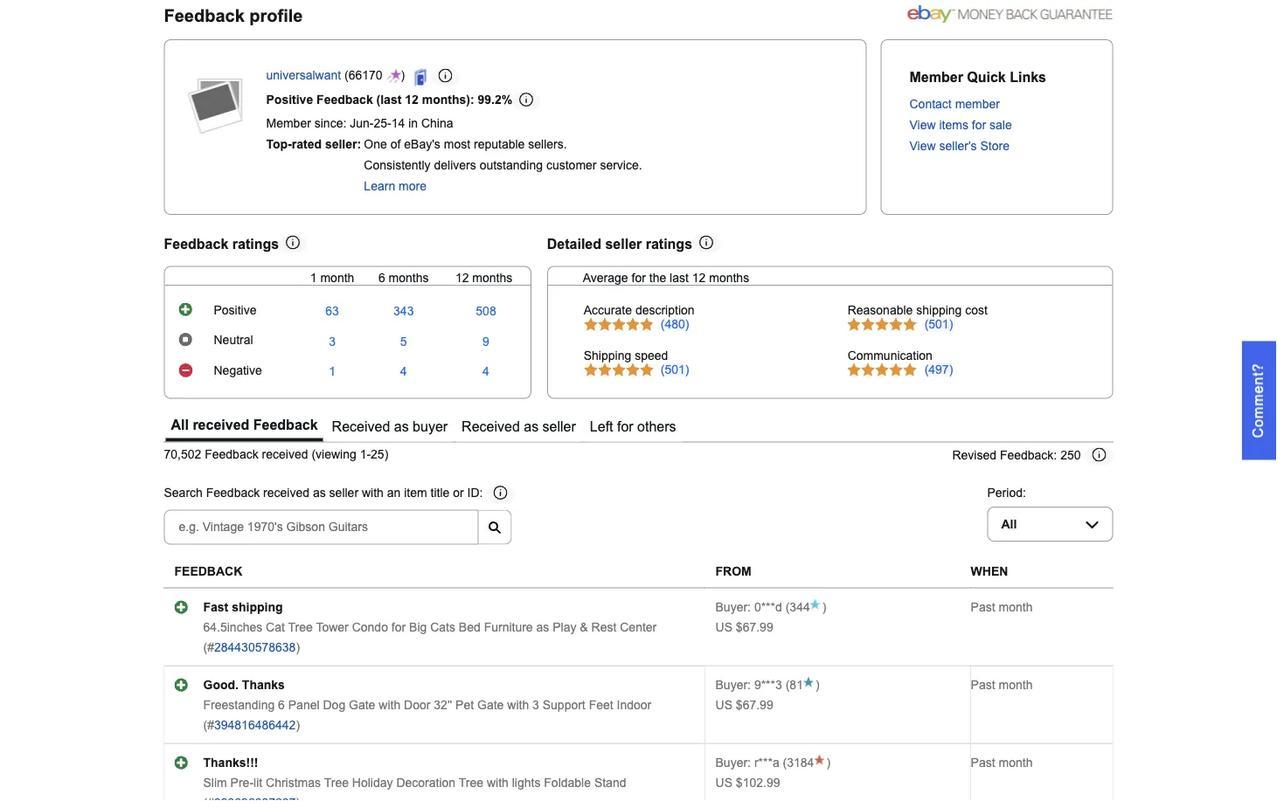 Task type: describe. For each thing, give the bounding box(es) containing it.
0 horizontal spatial 12
[[405, 93, 419, 106]]

ebay's
[[404, 138, 441, 151]]

feedback ratings
[[164, 236, 279, 252]]

china
[[421, 117, 453, 130]]

shipping for reasonable
[[917, 304, 962, 318]]

furniture
[[484, 621, 533, 635]]

497 ratings received on communication. click to check average rating. element
[[925, 363, 954, 377]]

positive feedback (last 12 months): 99.2%
[[266, 93, 513, 106]]

e.g. Vintage 1970's Gibson Guitars text field
[[164, 510, 479, 545]]

store
[[981, 140, 1010, 153]]

284430578638 )
[[214, 641, 300, 655]]

501 ratings received on shipping speed. click to check average rating. element
[[661, 363, 690, 377]]

1 for 1 month
[[310, 271, 317, 285]]

4 for second 4 button from right
[[400, 365, 407, 379]]

1 4 button from the left
[[400, 365, 407, 379]]

buyer: for buyer: 9***3
[[716, 679, 751, 692]]

lit
[[254, 777, 263, 790]]

revised feedback: 250
[[953, 449, 1081, 463]]

learn
[[364, 180, 395, 193]]

as up e.g. vintage 1970's gibson guitars text field in the bottom left of the page
[[313, 487, 326, 501]]

center
[[620, 621, 657, 635]]

member since: jun-25-14 in china top-rated seller: one of ebay's most reputable sellers. consistently delivers outstanding customer service. learn more
[[266, 117, 642, 193]]

months):
[[422, 93, 474, 106]]

(# for 284430578638
[[203, 641, 214, 655]]

1 horizontal spatial 12
[[456, 271, 469, 285]]

received as buyer
[[332, 419, 448, 435]]

( 3184
[[780, 757, 815, 770]]

284430578638 link
[[214, 641, 296, 655]]

communication
[[848, 349, 933, 363]]

us $67.99 for 9***3
[[716, 699, 774, 712]]

2 gate from the left
[[478, 699, 504, 712]]

4 for 2nd 4 button from left
[[483, 365, 490, 379]]

foldable
[[544, 777, 591, 790]]

rest
[[592, 621, 617, 635]]

most
[[444, 138, 471, 151]]

64.5inches
[[203, 621, 263, 635]]

stand
[[595, 777, 627, 790]]

2 horizontal spatial tree
[[459, 777, 484, 790]]

past for 81
[[971, 679, 996, 692]]

tree inside 64.5inches cat tree tower condo for big cats bed furniture as play & rest center (#
[[288, 621, 313, 635]]

seller:
[[325, 138, 361, 151]]

(# inside slim pre-lit christmas tree holiday decoration tree with lights foldable stand (#
[[203, 797, 214, 802]]

average for the last 12 months
[[583, 271, 750, 285]]

all for all received feedback
[[171, 417, 189, 433]]

received for 70,502
[[262, 448, 308, 462]]

item
[[404, 487, 427, 501]]

feedback:
[[1000, 449, 1058, 463]]

ebay money back guarantee policy image
[[908, 2, 1114, 23]]

63 button
[[326, 305, 339, 319]]

( 344
[[783, 601, 810, 615]]

fast
[[203, 601, 229, 615]]

( for 64.5inches cat tree tower condo for big cats bed furniture as play & rest center (#
[[786, 601, 790, 615]]

25-
[[374, 117, 391, 130]]

1 gate from the left
[[349, 699, 376, 712]]

1-
[[360, 448, 371, 462]]

from
[[716, 566, 752, 579]]

1 month
[[310, 271, 354, 285]]

last
[[670, 271, 689, 285]]

thanks
[[242, 679, 285, 692]]

when
[[971, 566, 1009, 579]]

neutral
[[214, 334, 253, 347]]

received for received as buyer
[[332, 419, 390, 435]]

outstanding
[[480, 159, 543, 172]]

sale
[[990, 119, 1012, 132]]

detailed
[[547, 236, 602, 252]]

1 view from the top
[[910, 119, 936, 132]]

pre-
[[231, 777, 254, 790]]

$67.99 for 0***d
[[736, 621, 774, 635]]

past month for ( 81
[[971, 679, 1033, 692]]

all received feedback
[[171, 417, 318, 433]]

( right universalwant
[[345, 69, 349, 82]]

( 81
[[783, 679, 804, 692]]

feedback profile
[[164, 6, 303, 25]]

links
[[1010, 69, 1047, 85]]

tower
[[316, 621, 349, 635]]

comment?
[[1251, 363, 1267, 439]]

one
[[364, 138, 387, 151]]

shipping
[[584, 349, 632, 363]]

0 horizontal spatial 3
[[329, 335, 336, 349]]

64.5inches cat tree tower condo for big cats bed furniture as play & rest center (#
[[203, 621, 657, 655]]

2 4 button from the left
[[483, 365, 490, 379]]

buyer
[[413, 419, 448, 435]]

394816486442 )
[[214, 719, 300, 733]]

average
[[583, 271, 628, 285]]

(501) button for speed
[[661, 363, 690, 377]]

positive for positive
[[214, 304, 257, 317]]

&
[[580, 621, 588, 635]]

3184
[[787, 757, 815, 770]]

12 months
[[456, 271, 513, 285]]

0 vertical spatial seller
[[606, 236, 642, 252]]

universalwant ( 66170
[[266, 69, 383, 82]]

0 vertical spatial 6
[[379, 271, 385, 285]]

thanks!!!
[[203, 757, 258, 770]]

for left the
[[632, 271, 646, 285]]

from element
[[716, 566, 752, 579]]

accurate description
[[584, 304, 695, 318]]

seller inside button
[[543, 419, 576, 435]]

6 months
[[379, 271, 429, 285]]

reputable
[[474, 138, 525, 151]]

us $102.99
[[716, 777, 780, 790]]

508
[[476, 305, 496, 318]]

feedback element
[[174, 566, 242, 579]]

buyer: r***a
[[716, 757, 780, 770]]

3 inside the freestanding 6 panel dog gate with door 32'' pet gate with 3 support feet indoor (#
[[533, 699, 539, 712]]

months for 6 months
[[389, 271, 429, 285]]

(501) for shipping
[[925, 318, 954, 332]]

holiday
[[352, 777, 393, 790]]

with left support
[[507, 699, 529, 712]]

344
[[790, 601, 810, 615]]

id:
[[467, 487, 483, 501]]

buyer: for buyer: r***a
[[716, 757, 751, 770]]

with left door at bottom left
[[379, 699, 401, 712]]

us for buyer: 9***3
[[716, 699, 733, 712]]

us $67.99 for 0***d
[[716, 621, 774, 635]]

member
[[956, 98, 1000, 111]]

buyer: 9***3
[[716, 679, 783, 692]]

search feedback received as seller with an item title or id:
[[164, 487, 483, 501]]

all received feedback button
[[166, 413, 323, 442]]

for inside the contact member view items for sale view seller's store
[[972, 119, 987, 132]]

14
[[391, 117, 405, 130]]

(viewing
[[312, 448, 357, 462]]



Task type: vqa. For each thing, say whether or not it's contained in the screenshot.


Task type: locate. For each thing, give the bounding box(es) containing it.
1 feedback left by buyer. element from the top
[[716, 601, 783, 615]]

months up the '508'
[[473, 271, 513, 285]]

2 vertical spatial us
[[716, 777, 733, 790]]

1 horizontal spatial ratings
[[646, 236, 693, 252]]

2 past month element from the top
[[971, 679, 1033, 692]]

for down the member
[[972, 119, 987, 132]]

1 buyer: from the top
[[716, 601, 751, 615]]

3 past month element from the top
[[971, 757, 1033, 770]]

member for member since: jun-25-14 in china top-rated seller: one of ebay's most reputable sellers. consistently delivers outstanding customer service. learn more
[[266, 117, 311, 130]]

0 vertical spatial $67.99
[[736, 621, 774, 635]]

6 left panel
[[278, 699, 285, 712]]

member up contact
[[910, 69, 964, 85]]

1 horizontal spatial received
[[462, 419, 520, 435]]

received right 'buyer'
[[462, 419, 520, 435]]

1 vertical spatial us $67.99
[[716, 699, 774, 712]]

1 horizontal spatial (501)
[[925, 318, 954, 332]]

view down contact
[[910, 119, 936, 132]]

feedback left by buyer. element for ( 3184
[[716, 757, 780, 770]]

feedback inside button
[[253, 417, 318, 433]]

1 months from the left
[[389, 271, 429, 285]]

81
[[790, 679, 804, 692]]

fast shipping
[[203, 601, 283, 615]]

feedback
[[164, 6, 245, 25], [317, 93, 373, 106], [164, 236, 229, 252], [253, 417, 318, 433], [205, 448, 259, 462], [206, 487, 260, 501]]

1 vertical spatial past month
[[971, 679, 1033, 692]]

0 horizontal spatial months
[[389, 271, 429, 285]]

3 feedback left by buyer. element from the top
[[716, 757, 780, 770]]

63
[[326, 305, 339, 318]]

with inside slim pre-lit christmas tree holiday decoration tree with lights foldable stand (#
[[487, 777, 509, 790]]

2 view from the top
[[910, 140, 936, 153]]

0 horizontal spatial all
[[171, 417, 189, 433]]

big
[[409, 621, 427, 635]]

(501) button down reasonable shipping cost
[[925, 318, 954, 332]]

0 horizontal spatial (501)
[[661, 363, 690, 377]]

6 right 1 month
[[379, 271, 385, 285]]

click to go to universalwant ebay store image
[[414, 69, 431, 86]]

feedback left by buyer. element containing buyer: r***a
[[716, 757, 780, 770]]

3 past month from the top
[[971, 757, 1033, 770]]

christmas
[[266, 777, 321, 790]]

us $67.99 down buyer: 9***3
[[716, 699, 774, 712]]

5
[[400, 335, 407, 349]]

feedback left by buyer. element containing buyer: 9***3
[[716, 679, 783, 692]]

2 (# from the top
[[203, 719, 214, 733]]

us down buyer: r***a
[[716, 777, 733, 790]]

for right left
[[617, 419, 634, 435]]

0 horizontal spatial 1
[[310, 271, 317, 285]]

good. thanks element
[[203, 679, 285, 692]]

0 horizontal spatial tree
[[288, 621, 313, 635]]

12 right last
[[692, 271, 706, 285]]

feedback left by buyer. element up "us $102.99"
[[716, 757, 780, 770]]

4 button down 9 button
[[483, 365, 490, 379]]

2 4 from the left
[[483, 365, 490, 379]]

1 horizontal spatial tree
[[324, 777, 349, 790]]

months for 12 months
[[473, 271, 513, 285]]

(# inside the freestanding 6 panel dog gate with door 32'' pet gate with 3 support feet indoor (#
[[203, 719, 214, 733]]

member for member quick links
[[910, 69, 964, 85]]

(501) button for shipping
[[925, 318, 954, 332]]

1 vertical spatial feedback left by buyer. element
[[716, 679, 783, 692]]

month for buyer: 0***d
[[999, 601, 1033, 615]]

2 horizontal spatial 12
[[692, 271, 706, 285]]

1 horizontal spatial member
[[910, 69, 964, 85]]

as left 'buyer'
[[394, 419, 409, 435]]

1 horizontal spatial 1
[[329, 365, 336, 379]]

feedback left by buyer. element containing buyer: 0***d
[[716, 601, 783, 615]]

1 vertical spatial all
[[1002, 518, 1017, 531]]

5 button
[[400, 335, 407, 349]]

0***d
[[755, 601, 783, 615]]

reasonable
[[848, 304, 913, 318]]

1 horizontal spatial 6
[[379, 271, 385, 285]]

2 horizontal spatial seller
[[606, 236, 642, 252]]

0 vertical spatial feedback left by buyer. element
[[716, 601, 783, 615]]

left for others button
[[585, 413, 682, 442]]

1 horizontal spatial 3
[[533, 699, 539, 712]]

feedback profile page for universalwant element
[[164, 6, 303, 25]]

$67.99 for 9***3
[[736, 699, 774, 712]]

of
[[391, 138, 401, 151]]

view seller's store link
[[910, 140, 1010, 153]]

2 vertical spatial received
[[263, 487, 310, 501]]

with left an
[[362, 487, 384, 501]]

1 horizontal spatial seller
[[543, 419, 576, 435]]

250
[[1061, 449, 1081, 463]]

feet
[[589, 699, 614, 712]]

2 ratings from the left
[[646, 236, 693, 252]]

title
[[431, 487, 450, 501]]

1 for the 1 button in the top of the page
[[329, 365, 336, 379]]

2 past from the top
[[971, 679, 996, 692]]

(497)
[[925, 363, 954, 377]]

1 vertical spatial view
[[910, 140, 936, 153]]

1 button
[[329, 365, 336, 379]]

for
[[972, 119, 987, 132], [632, 271, 646, 285], [617, 419, 634, 435], [392, 621, 406, 635]]

12 right (last
[[405, 93, 419, 106]]

1 vertical spatial seller
[[543, 419, 576, 435]]

2 received from the left
[[462, 419, 520, 435]]

0 vertical spatial us $67.99
[[716, 621, 774, 635]]

25)
[[371, 448, 389, 462]]

gate right the pet
[[478, 699, 504, 712]]

all
[[171, 417, 189, 433], [1002, 518, 1017, 531]]

1 vertical spatial 6
[[278, 699, 285, 712]]

thanks!!! element
[[203, 757, 258, 770]]

1 vertical spatial member
[[266, 117, 311, 130]]

2 vertical spatial past month element
[[971, 757, 1033, 770]]

received inside button
[[332, 419, 390, 435]]

(501) down speed in the top of the page
[[661, 363, 690, 377]]

2 feedback left by buyer. element from the top
[[716, 679, 783, 692]]

speed
[[635, 349, 668, 363]]

0 horizontal spatial member
[[266, 117, 311, 130]]

1
[[310, 271, 317, 285], [329, 365, 336, 379]]

condo
[[352, 621, 388, 635]]

( for slim pre-lit christmas tree holiday decoration tree with lights foldable stand (#
[[783, 757, 787, 770]]

$67.99
[[736, 621, 774, 635], [736, 699, 774, 712]]

when element
[[971, 566, 1009, 579]]

with
[[362, 487, 384, 501], [379, 699, 401, 712], [507, 699, 529, 712], [487, 777, 509, 790]]

reasonable shipping cost
[[848, 304, 988, 318]]

buyer: for buyer: 0***d
[[716, 601, 751, 615]]

period:
[[988, 486, 1027, 500]]

feedback left by buyer. element down the 'from' element
[[716, 601, 783, 615]]

us for buyer: 0***d
[[716, 621, 733, 635]]

0 vertical spatial (501)
[[925, 318, 954, 332]]

2 months from the left
[[473, 271, 513, 285]]

0 horizontal spatial gate
[[349, 699, 376, 712]]

learn more link
[[364, 180, 427, 193]]

as inside button
[[394, 419, 409, 435]]

0 vertical spatial view
[[910, 119, 936, 132]]

0 vertical spatial shipping
[[917, 304, 962, 318]]

received as buyer button
[[327, 413, 453, 442]]

received up 70,502
[[193, 417, 250, 433]]

4
[[400, 365, 407, 379], [483, 365, 490, 379]]

(
[[345, 69, 349, 82], [786, 601, 790, 615], [786, 679, 790, 692], [783, 757, 787, 770]]

more
[[399, 180, 427, 193]]

member quick links
[[910, 69, 1047, 85]]

months right last
[[709, 271, 750, 285]]

consistently
[[364, 159, 431, 172]]

months up 343
[[389, 271, 429, 285]]

support
[[543, 699, 586, 712]]

for left big
[[392, 621, 406, 635]]

1 (# from the top
[[203, 641, 214, 655]]

shipping up 501 ratings received on reasonable shipping cost. click to check average rating. element
[[917, 304, 962, 318]]

1 vertical spatial shipping
[[232, 601, 283, 615]]

tree right "decoration"
[[459, 777, 484, 790]]

(501) down reasonable shipping cost
[[925, 318, 954, 332]]

positive up the neutral
[[214, 304, 257, 317]]

(# down 64.5inches
[[203, 641, 214, 655]]

seller left left
[[543, 419, 576, 435]]

0 vertical spatial positive
[[266, 93, 313, 106]]

0 vertical spatial all
[[171, 417, 189, 433]]

$67.99 down buyer: 0***d
[[736, 621, 774, 635]]

gate right dog at the left bottom of the page
[[349, 699, 376, 712]]

1 4 from the left
[[400, 365, 407, 379]]

received
[[193, 417, 250, 433], [262, 448, 308, 462], [263, 487, 310, 501]]

all inside button
[[171, 417, 189, 433]]

past for 344
[[971, 601, 996, 615]]

1 horizontal spatial gate
[[478, 699, 504, 712]]

1 horizontal spatial positive
[[266, 93, 313, 106]]

comment? link
[[1243, 342, 1278, 460]]

$102.99
[[736, 777, 780, 790]]

contact member link
[[910, 98, 1000, 111]]

us for buyer: r***a
[[716, 777, 733, 790]]

us down buyer: 0***d
[[716, 621, 733, 635]]

(501)
[[925, 318, 954, 332], [661, 363, 690, 377]]

received for received as seller
[[462, 419, 520, 435]]

12 right the 6 months
[[456, 271, 469, 285]]

all for all
[[1002, 518, 1017, 531]]

for inside 64.5inches cat tree tower condo for big cats bed furniture as play & rest center (#
[[392, 621, 406, 635]]

tree left holiday
[[324, 777, 349, 790]]

universalwant link
[[266, 69, 341, 86]]

as inside button
[[524, 419, 539, 435]]

99.2%
[[478, 93, 513, 106]]

buyer: left 9***3
[[716, 679, 751, 692]]

2 vertical spatial past
[[971, 757, 996, 770]]

4 down 9 button
[[483, 365, 490, 379]]

2 vertical spatial buyer:
[[716, 757, 751, 770]]

2 past month from the top
[[971, 679, 1033, 692]]

394816486442
[[214, 719, 296, 733]]

view items for sale link
[[910, 119, 1012, 132]]

feedback left by buyer. element
[[716, 601, 783, 615], [716, 679, 783, 692], [716, 757, 780, 770]]

1 horizontal spatial 4 button
[[483, 365, 490, 379]]

feedback left by buyer. element for ( 344
[[716, 601, 783, 615]]

1 vertical spatial $67.99
[[736, 699, 774, 712]]

(# for 394816486442
[[203, 719, 214, 733]]

2 vertical spatial seller
[[329, 487, 359, 501]]

1 horizontal spatial months
[[473, 271, 513, 285]]

480 ratings received on accurate description. click to check average rating. element
[[661, 318, 690, 332]]

1 horizontal spatial 4
[[483, 365, 490, 379]]

0 horizontal spatial 4 button
[[400, 365, 407, 379]]

1 horizontal spatial shipping
[[917, 304, 962, 318]]

0 horizontal spatial 6
[[278, 699, 285, 712]]

(480)
[[661, 318, 690, 332]]

4 button down 5 button
[[400, 365, 407, 379]]

$67.99 down buyer: 9***3
[[736, 699, 774, 712]]

4 button
[[400, 365, 407, 379], [483, 365, 490, 379]]

as left play
[[537, 621, 549, 635]]

1 vertical spatial received
[[262, 448, 308, 462]]

detailed seller ratings
[[547, 236, 693, 252]]

seller down (viewing
[[329, 487, 359, 501]]

1 us $67.99 from the top
[[716, 621, 774, 635]]

0 vertical spatial buyer:
[[716, 601, 751, 615]]

tree right cat
[[288, 621, 313, 635]]

cat
[[266, 621, 285, 635]]

month for buyer: r***a
[[999, 757, 1033, 770]]

slim
[[203, 777, 227, 790]]

description
[[636, 304, 695, 318]]

past month for ( 344
[[971, 601, 1033, 615]]

0 vertical spatial past month element
[[971, 601, 1033, 615]]

shipping for fast
[[232, 601, 283, 615]]

0 vertical spatial (#
[[203, 641, 214, 655]]

1 vertical spatial 1
[[329, 365, 336, 379]]

as left left
[[524, 419, 539, 435]]

as inside 64.5inches cat tree tower condo for big cats bed furniture as play & rest center (#
[[537, 621, 549, 635]]

2 $67.99 from the top
[[736, 699, 774, 712]]

rated
[[292, 138, 322, 151]]

past
[[971, 601, 996, 615], [971, 679, 996, 692], [971, 757, 996, 770]]

( right r***a
[[783, 757, 787, 770]]

feedback score is 66170 element
[[349, 69, 383, 86]]

2 horizontal spatial months
[[709, 271, 750, 285]]

door
[[404, 699, 431, 712]]

0 vertical spatial 1
[[310, 271, 317, 285]]

shipping up cat
[[232, 601, 283, 615]]

1 vertical spatial us
[[716, 699, 733, 712]]

past month element for 3184
[[971, 757, 1033, 770]]

2 vertical spatial (#
[[203, 797, 214, 802]]

1 vertical spatial positive
[[214, 304, 257, 317]]

all up 70,502
[[171, 417, 189, 433]]

feedback left by buyer. element left 81
[[716, 679, 783, 692]]

freestanding
[[203, 699, 275, 712]]

received for search
[[263, 487, 310, 501]]

0 horizontal spatial received
[[332, 419, 390, 435]]

2 buyer: from the top
[[716, 679, 751, 692]]

1 past month element from the top
[[971, 601, 1033, 615]]

contact member view items for sale view seller's store
[[910, 98, 1012, 153]]

3 past from the top
[[971, 757, 996, 770]]

6 inside the freestanding 6 panel dog gate with door 32'' pet gate with 3 support feet indoor (#
[[278, 699, 285, 712]]

received up 1-
[[332, 419, 390, 435]]

0 vertical spatial received
[[193, 417, 250, 433]]

0 horizontal spatial (501) button
[[661, 363, 690, 377]]

months
[[389, 271, 429, 285], [473, 271, 513, 285], [709, 271, 750, 285]]

2 vertical spatial past month
[[971, 757, 1033, 770]]

2 us from the top
[[716, 699, 733, 712]]

1 vertical spatial past month element
[[971, 679, 1033, 692]]

top-
[[266, 138, 292, 151]]

1 vertical spatial (#
[[203, 719, 214, 733]]

0 vertical spatial us
[[716, 621, 733, 635]]

positive for positive feedback (last 12 months): 99.2%
[[266, 93, 313, 106]]

2 vertical spatial feedback left by buyer. element
[[716, 757, 780, 770]]

(# down slim
[[203, 797, 214, 802]]

70,502
[[164, 448, 201, 462]]

(# down freestanding
[[203, 719, 214, 733]]

1 vertical spatial past
[[971, 679, 996, 692]]

0 horizontal spatial 4
[[400, 365, 407, 379]]

seller
[[606, 236, 642, 252], [543, 419, 576, 435], [329, 487, 359, 501]]

feedback
[[174, 566, 242, 579]]

(# inside 64.5inches cat tree tower condo for big cats bed furniture as play & rest center (#
[[203, 641, 214, 655]]

1 horizontal spatial all
[[1002, 518, 1017, 531]]

bed
[[459, 621, 481, 635]]

3 us from the top
[[716, 777, 733, 790]]

cats
[[430, 621, 456, 635]]

2 us $67.99 from the top
[[716, 699, 774, 712]]

select the feedback time period you want to see element
[[988, 486, 1027, 500]]

user profile for universalwant image
[[182, 70, 252, 140]]

received as seller
[[462, 419, 576, 435]]

70,502 feedback received (viewing 1-25)
[[164, 448, 389, 462]]

3 (# from the top
[[203, 797, 214, 802]]

us $67.99 down buyer: 0***d
[[716, 621, 774, 635]]

received down "70,502 feedback received (viewing 1-25)" in the left bottom of the page
[[263, 487, 310, 501]]

0 vertical spatial member
[[910, 69, 964, 85]]

left
[[590, 419, 613, 435]]

fast shipping element
[[203, 601, 283, 615]]

past month element for 344
[[971, 601, 1033, 615]]

0 horizontal spatial positive
[[214, 304, 257, 317]]

received left (viewing
[[262, 448, 308, 462]]

positive down universalwant link
[[266, 93, 313, 106]]

in
[[409, 117, 418, 130]]

( for freestanding 6 panel dog gate with door 32'' pet gate with 3 support feet indoor (#
[[786, 679, 790, 692]]

revised
[[953, 449, 997, 463]]

343
[[394, 305, 414, 318]]

(501) for speed
[[661, 363, 690, 377]]

as
[[394, 419, 409, 435], [524, 419, 539, 435], [313, 487, 326, 501], [537, 621, 549, 635]]

1 us from the top
[[716, 621, 733, 635]]

3 left support
[[533, 699, 539, 712]]

lights
[[512, 777, 541, 790]]

received inside button
[[462, 419, 520, 435]]

seller up average
[[606, 236, 642, 252]]

month for buyer: 9***3
[[999, 679, 1033, 692]]

( right 0***d
[[786, 601, 790, 615]]

0 vertical spatial (501) button
[[925, 318, 954, 332]]

past for 3184
[[971, 757, 996, 770]]

3 months from the left
[[709, 271, 750, 285]]

view left seller's
[[910, 140, 936, 153]]

member up top-
[[266, 117, 311, 130]]

feedback left by buyer. element for ( 81
[[716, 679, 783, 692]]

4 down 5 button
[[400, 365, 407, 379]]

1 ratings from the left
[[232, 236, 279, 252]]

(501) button down speed in the top of the page
[[661, 363, 690, 377]]

1 past from the top
[[971, 601, 996, 615]]

member inside member since: jun-25-14 in china top-rated seller: one of ebay's most reputable sellers. consistently delivers outstanding customer service. learn more
[[266, 117, 311, 130]]

( right 9***3
[[786, 679, 790, 692]]

1 vertical spatial (501)
[[661, 363, 690, 377]]

buyer: left 0***d
[[716, 601, 751, 615]]

member
[[910, 69, 964, 85], [266, 117, 311, 130]]

9***3
[[755, 679, 783, 692]]

past month element
[[971, 601, 1033, 615], [971, 679, 1033, 692], [971, 757, 1033, 770]]

501 ratings received on reasonable shipping cost. click to check average rating. element
[[925, 318, 954, 332]]

sellers.
[[528, 138, 567, 151]]

0 vertical spatial 3
[[329, 335, 336, 349]]

past month element for 81
[[971, 679, 1033, 692]]

0 vertical spatial past month
[[971, 601, 1033, 615]]

buyer: up "us $102.99"
[[716, 757, 751, 770]]

all down select the feedback time period you want to see element
[[1002, 518, 1017, 531]]

with left lights
[[487, 777, 509, 790]]

us down buyer: 9***3
[[716, 699, 733, 712]]

3 down 63 button at the top left
[[329, 335, 336, 349]]

1 vertical spatial buyer:
[[716, 679, 751, 692]]

1 vertical spatial 3
[[533, 699, 539, 712]]

for inside button
[[617, 419, 634, 435]]

0 horizontal spatial shipping
[[232, 601, 283, 615]]

0 horizontal spatial ratings
[[232, 236, 279, 252]]

3 buyer: from the top
[[716, 757, 751, 770]]

good. thanks
[[203, 679, 285, 692]]

0 vertical spatial past
[[971, 601, 996, 615]]

1 past month from the top
[[971, 601, 1033, 615]]

all inside dropdown button
[[1002, 518, 1017, 531]]

tree
[[288, 621, 313, 635], [324, 777, 349, 790], [459, 777, 484, 790]]

play
[[553, 621, 577, 635]]

1 horizontal spatial (501) button
[[925, 318, 954, 332]]

0 horizontal spatial seller
[[329, 487, 359, 501]]

1 received from the left
[[332, 419, 390, 435]]

received inside button
[[193, 417, 250, 433]]

(501) button
[[925, 318, 954, 332], [661, 363, 690, 377]]

1 vertical spatial (501) button
[[661, 363, 690, 377]]

1 $67.99 from the top
[[736, 621, 774, 635]]

cost
[[966, 304, 988, 318]]

past month for ( 3184
[[971, 757, 1033, 770]]



